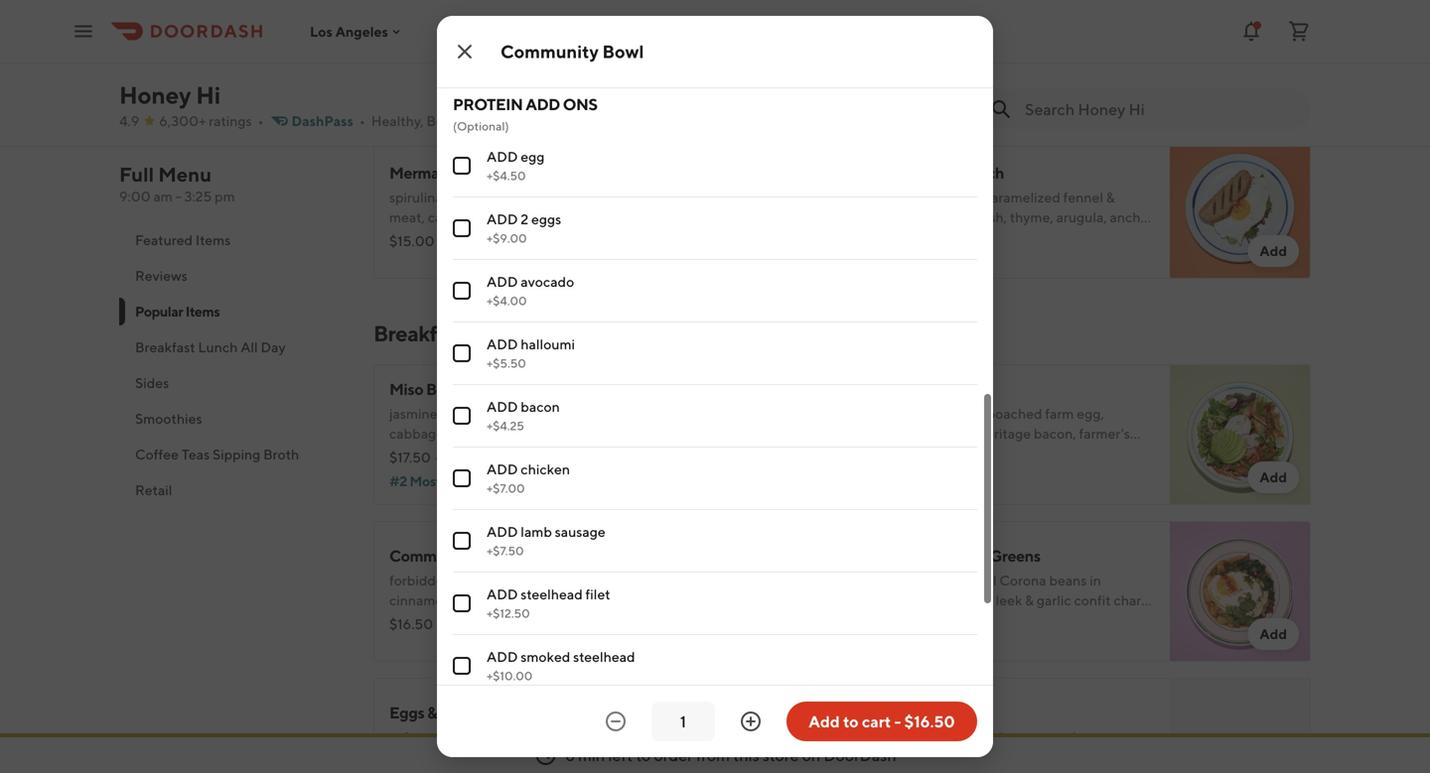 Task type: vqa. For each thing, say whether or not it's contained in the screenshot.
Bowl
yes



Task type: describe. For each thing, give the bounding box(es) containing it.
rancho
[[866, 573, 915, 589]]

close community bowl image
[[453, 40, 477, 64]]

spirulina,
[[389, 189, 446, 206]]

raised
[[524, 406, 562, 422]]

zhoug,
[[1005, 613, 1047, 629]]

heritage
[[979, 426, 1031, 442]]

reviews
[[135, 268, 188, 284]]

coffee teas sipping broth
[[135, 447, 299, 463]]

pumpkin
[[451, 229, 507, 245]]

• up #2 most liked
[[435, 450, 441, 466]]

sourdough for eggs & toast soft scrambled farm eggs, chives, two slices gf sourdough toast with grass fed butter - v $12.00
[[389, 52, 458, 69]]

sumac,
[[1004, 446, 1048, 462]]

smoked inside breakfast bowl sweet potato hash, poached farm egg, mashed avocado, heritage bacon, farmer's market greens, herbs, sumac, smoked paprika
[[1051, 446, 1101, 462]]

featured items button
[[119, 223, 350, 258]]

side inside kabocha beans & greens rancho gordo royal corona beans in kabocha sage broth, leek & garlic confit chard, house made tomatillo zhoug, cilantro oil topped with sunny side up farm egg - vgo
[[986, 632, 1011, 649]]

add for add smoked steelhead
[[487, 649, 518, 666]]

gf for eggs & toast soft scrambled farm eggs, chives, two slices gf sourdough toast with grass fed butter - v $12.00
[[662, 32, 675, 49]]

no pomegranate seeds
[[487, 38, 636, 55]]

locally
[[1086, 32, 1127, 49]]

meat,
[[389, 209, 425, 226]]

• right ratings
[[258, 113, 264, 129]]

+$4.00
[[487, 294, 527, 308]]

sourdough for eggs & toast soft scrambled farm eggs, chives, two slices gf sourdough toast with grass fed butter - v
[[389, 750, 458, 766]]

farmer's
[[1079, 426, 1130, 442]]

& inside eggs & toast soft scrambled farm eggs, chives, two slices gf sourdough toast with grass fed butter - v $12.00
[[427, 6, 437, 25]]

gf for eggs & toast soft scrambled farm eggs, chives, two slices gf sourdough toast with grass fed butter - v
[[662, 730, 675, 746]]

0 items, open order cart image
[[1288, 19, 1311, 43]]

coffee teas sipping broth button
[[119, 437, 350, 473]]

bowl inside breakfast bowl sweet potato hash, poached farm egg, mashed avocado, heritage bacon, farmer's market greens, herbs, sumac, smoked paprika
[[936, 380, 971, 399]]

add for merman
[[783, 243, 811, 259]]

farm inside eggs & toast soft scrambled farm eggs, chives, two slices gf sourdough toast with grass fed butter - v
[[485, 730, 514, 746]]

pomegranate inside group
[[513, 38, 597, 55]]

add smoked steelhead +$10.00
[[487, 649, 635, 684]]

day inside button
[[261, 339, 286, 356]]

cold
[[1019, 32, 1047, 49]]

+$10.00
[[487, 670, 533, 684]]

breakfast for breakfast & lunch all day
[[374, 321, 466, 347]]

smoked inside add smoked steelhead +$10.00
[[521, 649, 571, 666]]

los angeles
[[310, 23, 388, 39]]

lamb
[[521, 524, 552, 540]]

(14)
[[969, 450, 993, 466]]

royal
[[961, 573, 997, 589]]

1 horizontal spatial lunch
[[487, 321, 548, 347]]

dashpass •
[[292, 113, 365, 129]]

vgo
[[1101, 632, 1124, 649]]

8 min left to order from this store on doordash
[[566, 747, 897, 766]]

eggs & toast image for eggs & toast soft scrambled farm eggs, chives, two slices gf sourdough toast with grass fed butter - v $12.00
[[693, 0, 835, 122]]

sweet
[[866, 406, 904, 422]]

herbs, inside breakfast bowl sweet potato hash, poached farm egg, mashed avocado, heritage bacon, farmer's market greens, herbs, sumac, smoked paprika
[[962, 446, 1001, 462]]

rainbow
[[480, 426, 531, 442]]

$12.00
[[389, 76, 434, 92]]

add for cold brew
[[1260, 86, 1288, 102]]

toast for eggs & toast soft scrambled farm eggs, chives, two slices gf sourdough toast with grass fed butter - v
[[440, 704, 478, 723]]

popular
[[135, 304, 183, 320]]

and
[[1053, 730, 1077, 746]]

breakfast & lunch all day
[[374, 321, 619, 347]]

grass for eggs & toast soft scrambled farm eggs, chives, two slices gf sourdough toast with grass fed butter - v $12.00
[[525, 52, 557, 69]]

garlic
[[1037, 593, 1072, 609]]

farm inside breakfast bowl sweet potato hash, poached farm egg, mashed avocado, heritage bacon, farmer's market greens, herbs, sumac, smoked paprika
[[1046, 406, 1074, 422]]

0 vertical spatial coconut
[[597, 189, 649, 206]]

kabocha beans & greens rancho gordo royal corona beans in kabocha sage broth, leek & garlic confit chard, house made tomatillo zhoug, cilantro oil topped with sunny side up farm egg - vgo
[[866, 547, 1154, 649]]

6,300+ ratings •
[[159, 113, 264, 129]]

add button for coffee.
[[1248, 78, 1300, 110]]

all inside button
[[241, 339, 258, 356]]

0 horizontal spatial to
[[636, 747, 651, 766]]

spiced
[[542, 465, 583, 482]]

on inside breakfast sandwich sunny side up egg, caramelized fennel & onions, avocado mash, thyme, arugula, ancho & chipotle chile aioli served on gf buckwheat sourdough - v
[[1040, 229, 1056, 245]]

- inside eggs & toast soft scrambled farm eggs, chives, two slices gf sourdough toast with grass fed butter - v $12.00
[[626, 52, 632, 69]]

pomegranate inside angelus salad garden of little gem lettuces and autumn chicories, soft herbs, roasted delicata squash, shaved fennel, pomegranate seeds, spi
[[960, 769, 1045, 774]]

fed for eggs & toast soft scrambled farm eggs, chives, two slices gf sourdough toast with grass fed butter - v $12.00
[[560, 52, 581, 69]]

lunch inside button
[[198, 339, 238, 356]]

mashed
[[866, 426, 916, 442]]

greens,
[[914, 446, 960, 462]]

breakfast for breakfast sandwich sunny side up egg, caramelized fennel & onions, avocado mash, thyme, arugula, ancho & chipotle chile aioli served on gf buckwheat sourdough - v
[[866, 163, 933, 182]]

chicken inside add chicken +$7.00
[[521, 461, 570, 478]]

caramelized
[[984, 189, 1061, 206]]

butter for eggs & toast soft scrambled farm eggs, chives, two slices gf sourdough toast with grass fed butter - v
[[584, 750, 624, 766]]

arugula,
[[1057, 209, 1107, 226]]

add for add 2 eggs
[[487, 211, 518, 228]]

#2 most liked
[[389, 473, 478, 490]]

hour
[[987, 32, 1016, 49]]

sunny inside kabocha beans & greens rancho gordo royal corona beans in kabocha sage broth, leek & garlic confit chard, house made tomatillo zhoug, cilantro oil topped with sunny side up farm egg - vgo
[[945, 632, 983, 649]]

v for eggs & toast soft scrambled farm eggs, chives, two slices gf sourdough toast with grass fed butter - v $12.00
[[635, 52, 642, 69]]

add steelhead filet +$12.50
[[487, 587, 611, 621]]

$15.00
[[389, 233, 435, 249]]

1 vertical spatial on
[[802, 747, 821, 766]]

+$4.50
[[487, 169, 526, 183]]

leek
[[996, 593, 1023, 609]]

grass for eggs & toast soft scrambled farm eggs, chives, two slices gf sourdough toast with grass fed butter - v
[[525, 750, 557, 766]]

add for add steelhead filet
[[487, 587, 518, 603]]

community inside 'dialog'
[[501, 41, 599, 62]]

& inside merman spirulina, chlorella, mint, banana, coconut meat, cacao nibs, house made california almond & pumpkin seed milk, coconut milk
[[440, 229, 449, 245]]

toast for eggs & toast soft scrambled farm eggs, chives, two slices gf sourdough toast with grass fed butter - v $12.00
[[460, 52, 492, 69]]

paprika
[[1103, 446, 1150, 462]]

v for eggs & toast soft scrambled farm eggs, chives, two slices gf sourdough toast with grass fed butter - v
[[635, 750, 642, 766]]

ribbons,
[[574, 426, 625, 442]]

broth
[[263, 447, 299, 463]]

increase quantity by 1 image
[[739, 710, 763, 734]]

1 vertical spatial community
[[389, 547, 473, 566]]

+$7.50
[[487, 544, 524, 558]]

gf inside breakfast sandwich sunny side up egg, caramelized fennel & onions, avocado mash, thyme, arugula, ancho & chipotle chile aioli served on gf buckwheat sourdough - v
[[1059, 229, 1072, 245]]

add halloumi +$5.50
[[487, 336, 575, 371]]

(8)
[[501, 450, 519, 466]]

egg inside kabocha beans & greens rancho gordo royal corona beans in kabocha sage broth, leek & garlic confit chard, house made tomatillo zhoug, cilantro oil topped with sunny side up farm egg - vgo
[[1065, 632, 1089, 649]]

add button for soft
[[771, 78, 823, 110]]

• left the healthy, at top left
[[360, 113, 365, 129]]

milk
[[630, 229, 657, 245]]

1 vertical spatial community bowl
[[389, 547, 511, 566]]

oil
[[1101, 613, 1116, 629]]

add for add egg
[[487, 149, 518, 165]]

min
[[578, 747, 605, 766]]

add for breakfast bowl
[[1260, 469, 1288, 486]]

add for add chicken
[[487, 461, 518, 478]]

sourdough inside breakfast sandwich sunny side up egg, caramelized fennel & onions, avocado mash, thyme, arugula, ancho & chipotle chile aioli served on gf buckwheat sourdough - v
[[866, 249, 934, 265]]

popular items
[[135, 304, 220, 320]]

open menu image
[[72, 19, 95, 43]]

breakfast for breakfast bowl sweet potato hash, poached farm egg, mashed avocado, heritage bacon, farmer's market greens, herbs, sumac, smoked paprika
[[866, 380, 933, 399]]

seeds,
[[1048, 769, 1087, 774]]

chickpea
[[612, 446, 668, 462]]

farm inside kabocha beans & greens rancho gordo royal corona beans in kabocha sage broth, leek & garlic confit chard, house made tomatillo zhoug, cilantro oil topped with sunny side up farm egg - vgo
[[1034, 632, 1062, 649]]

dashpass
[[292, 113, 354, 129]]

cold brew image
[[1170, 0, 1311, 122]]

egg inside add egg +$4.50
[[521, 149, 545, 165]]

roasted inside angelus salad garden of little gem lettuces and autumn chicories, soft herbs, roasted delicata squash, shaved fennel, pomegranate seeds, spi
[[997, 750, 1045, 766]]

confit
[[1074, 593, 1111, 609]]

sides button
[[119, 366, 350, 401]]

add for eggs & toast
[[783, 86, 811, 102]]

breakfast for breakfast lunch all day
[[135, 339, 195, 356]]

cucumbers,
[[389, 446, 463, 462]]

Current quantity is 1 number field
[[664, 711, 703, 733]]

am
[[153, 188, 173, 205]]

seed
[[510, 229, 540, 245]]

• left 1.8
[[472, 113, 478, 129]]

cart
[[862, 713, 891, 732]]

angeles
[[336, 23, 388, 39]]

almond
[[389, 229, 437, 245]]

ginger
[[568, 446, 609, 462]]

add button for mint,
[[771, 235, 823, 267]]

chicken inside "miso bowl jasmine rice, pasture-raised chicken thigh, cabbage slaw, rainbow carrot ribbons, spicy cucumbers, daikon, cilantro, ginger chickpea miso dressing, togarashi spiced almonds"
[[564, 406, 614, 422]]

reviews button
[[119, 258, 350, 294]]

slices for eggs & toast soft scrambled farm eggs, chives, two slices gf sourdough toast with grass fed butter - v $12.00
[[625, 32, 660, 49]]

sipping
[[213, 447, 261, 463]]

miso bowl image
[[693, 365, 835, 506]]

california
[[579, 209, 641, 226]]

bowl inside "miso bowl jasmine rice, pasture-raised chicken thigh, cabbage slaw, rainbow carrot ribbons, spicy cucumbers, daikon, cilantro, ginger chickpea miso dressing, togarashi spiced almonds"
[[426, 380, 461, 399]]

dressing,
[[422, 465, 478, 482]]

add for add avocado
[[487, 274, 518, 290]]

community bowl image
[[693, 522, 835, 663]]

pm
[[215, 188, 235, 205]]

mint,
[[509, 189, 541, 206]]

breakfast lunch all day button
[[119, 330, 350, 366]]

eggs & toast soft scrambled farm eggs, chives, two slices gf sourdough toast with grass fed butter - v
[[389, 704, 675, 766]]

egg, inside breakfast sandwich sunny side up egg, caramelized fennel & onions, avocado mash, thyme, arugula, ancho & chipotle chile aioli served on gf buckwheat sourdough - v
[[954, 189, 982, 206]]

greens
[[990, 547, 1041, 566]]

featured items
[[135, 232, 231, 248]]



Task type: locate. For each thing, give the bounding box(es) containing it.
eggs inside eggs & toast soft scrambled farm eggs, chives, two slices gf sourdough toast with grass fed butter - v $12.00
[[389, 6, 425, 25]]

sunny inside breakfast sandwich sunny side up egg, caramelized fennel & onions, avocado mash, thyme, arugula, ancho & chipotle chile aioli served on gf buckwheat sourdough - v
[[866, 189, 904, 206]]

0 vertical spatial two
[[599, 32, 623, 49]]

fed left left
[[560, 750, 581, 766]]

pasture-
[[470, 406, 524, 422]]

chard,
[[1114, 593, 1154, 609]]

0 vertical spatial with
[[495, 52, 522, 69]]

1 vertical spatial eggs
[[389, 704, 425, 723]]

1 horizontal spatial up
[[1014, 632, 1031, 649]]

6,300+
[[159, 113, 206, 129]]

community bowl dialog
[[437, 0, 994, 758]]

bowl inside community bowl 'dialog'
[[603, 41, 644, 62]]

add inside add halloumi +$5.50
[[487, 336, 518, 353]]

butter for eggs & toast soft scrambled farm eggs, chives, two slices gf sourdough toast with grass fed butter - v $12.00
[[584, 52, 624, 69]]

breakfast down popular
[[135, 339, 195, 356]]

almonds
[[586, 465, 640, 482]]

1 eggs, from the top
[[517, 32, 550, 49]]

smoked up the +$10.00
[[521, 649, 571, 666]]

2 fed from the top
[[560, 750, 581, 766]]

+$4.25
[[487, 419, 524, 433]]

gf inside eggs & toast soft scrambled farm eggs, chives, two slices gf sourdough toast with grass fed butter - v
[[662, 730, 675, 746]]

add up the '+$7.50'
[[487, 524, 518, 540]]

eggs & toast soft scrambled farm eggs, chives, two slices gf sourdough toast with grass fed butter - v $12.00
[[389, 6, 675, 92]]

1 vertical spatial slices
[[625, 730, 660, 746]]

with right close community bowl icon at the top left of the page
[[495, 52, 522, 69]]

1 toast from the top
[[460, 52, 492, 69]]

up down zhoug,
[[1014, 632, 1031, 649]]

aioli
[[966, 229, 992, 245]]

egg
[[521, 149, 545, 165], [1065, 632, 1089, 649]]

house inside kabocha beans & greens rancho gordo royal corona beans in kabocha sage broth, leek & garlic confit chard, house made tomatillo zhoug, cilantro oil topped with sunny side up farm egg - vgo
[[866, 613, 905, 629]]

1 vertical spatial eggs,
[[517, 730, 550, 746]]

day up sides button
[[261, 339, 286, 356]]

1 vertical spatial smoked
[[521, 649, 571, 666]]

0 vertical spatial sourdough
[[389, 52, 458, 69]]

fed up ons
[[560, 52, 581, 69]]

add inside add chicken +$7.00
[[487, 461, 518, 478]]

0 vertical spatial $16.50
[[389, 616, 433, 633]]

add for community bowl
[[783, 626, 811, 643]]

scrambled inside eggs & toast soft scrambled farm eggs, chives, two slices gf sourdough toast with grass fed butter - v
[[416, 730, 482, 746]]

1 vertical spatial toast
[[440, 704, 478, 723]]

+$9.00
[[487, 231, 527, 245]]

poached
[[987, 406, 1043, 422]]

2 eggs & toast image from the top
[[693, 679, 835, 774]]

1 horizontal spatial made
[[907, 613, 943, 629]]

herbs, inside angelus salad garden of little gem lettuces and autumn chicories, soft herbs, roasted delicata squash, shaved fennel, pomegranate seeds, spi
[[956, 750, 995, 766]]

chives, inside eggs & toast soft scrambled farm eggs, chives, two slices gf sourdough toast with grass fed butter - v
[[553, 730, 596, 746]]

soft inside angelus salad garden of little gem lettuces and autumn chicories, soft herbs, roasted delicata squash, shaved fennel, pomegranate seeds, spi
[[929, 750, 953, 766]]

breakfast sandwich image
[[1170, 138, 1311, 279]]

1 chives, from the top
[[553, 32, 596, 49]]

farm right close community bowl icon at the top left of the page
[[485, 32, 514, 49]]

1 vertical spatial scrambled
[[416, 730, 482, 746]]

house up the topped at the right bottom
[[866, 613, 905, 629]]

two for eggs & toast soft scrambled farm eggs, chives, two slices gf sourdough toast with grass fed butter - v $12.00
[[599, 32, 623, 49]]

chives, for eggs & toast soft scrambled farm eggs, chives, two slices gf sourdough toast with grass fed butter - v
[[553, 730, 596, 746]]

two
[[599, 32, 623, 49], [599, 730, 623, 746]]

add inside add avocado +$4.00
[[487, 274, 518, 290]]

1 vertical spatial two
[[599, 730, 623, 746]]

avocado inside breakfast sandwich sunny side up egg, caramelized fennel & onions, avocado mash, thyme, arugula, ancho & chipotle chile aioli served on gf buckwheat sourdough - v
[[914, 209, 968, 226]]

soft for eggs & toast soft scrambled farm eggs, chives, two slices gf sourdough toast with grass fed butter - v $12.00
[[389, 32, 414, 49]]

NO pomegranate seeds checkbox
[[453, 38, 471, 56]]

made up the milk,
[[541, 209, 577, 226]]

day
[[582, 321, 619, 347], [261, 339, 286, 356]]

add up +$12.50
[[487, 587, 518, 603]]

herbs, down gem
[[956, 750, 995, 766]]

- inside breakfast sandwich sunny side up egg, caramelized fennel & onions, avocado mash, thyme, arugula, ancho & chipotle chile aioli served on gf buckwheat sourdough - v
[[937, 249, 943, 265]]

2 eggs from the top
[[389, 704, 425, 723]]

add up the +$10.00
[[487, 649, 518, 666]]

1 horizontal spatial avocado
[[914, 209, 968, 226]]

1 horizontal spatial to
[[843, 713, 859, 732]]

1 vertical spatial with
[[915, 632, 943, 649]]

smoked down bacon,
[[1051, 446, 1101, 462]]

gem
[[968, 730, 996, 746]]

chicories,
[[866, 750, 926, 766]]

& inside eggs & toast soft scrambled farm eggs, chives, two slices gf sourdough toast with grass fed butter - v
[[427, 704, 437, 723]]

1 butter from the top
[[584, 52, 624, 69]]

fed for eggs & toast soft scrambled farm eggs, chives, two slices gf sourdough toast with grass fed butter - v
[[560, 750, 581, 766]]

miso bowl jasmine rice, pasture-raised chicken thigh, cabbage slaw, rainbow carrot ribbons, spicy cucumbers, daikon, cilantro, ginger chickpea miso dressing, togarashi spiced almonds
[[389, 380, 668, 482]]

chives, left seeds
[[553, 32, 596, 49]]

gf down arugula,
[[1059, 229, 1072, 245]]

2 slices from the top
[[625, 730, 660, 746]]

made inside merman spirulina, chlorella, mint, banana, coconut meat, cacao nibs, house made california almond & pumpkin seed milk, coconut milk
[[541, 209, 577, 226]]

egg down "cilantro"
[[1065, 632, 1089, 649]]

filet
[[586, 587, 611, 603]]

side
[[907, 189, 932, 206], [986, 632, 1011, 649]]

add
[[526, 95, 560, 114], [487, 149, 518, 165], [487, 211, 518, 228], [487, 274, 518, 290], [487, 336, 518, 353], [487, 399, 518, 415], [487, 461, 518, 478], [487, 524, 518, 540], [487, 587, 518, 603], [487, 649, 518, 666]]

buckwheat
[[1074, 229, 1145, 245]]

up inside breakfast sandwich sunny side up egg, caramelized fennel & onions, avocado mash, thyme, arugula, ancho & chipotle chile aioli served on gf buckwheat sourdough - v
[[935, 189, 952, 206]]

$4.25
[[866, 76, 903, 92]]

0 vertical spatial steelhead
[[521, 587, 583, 603]]

community bowl inside 'dialog'
[[501, 41, 644, 62]]

breakfast inside breakfast bowl sweet potato hash, poached farm egg, mashed avocado, heritage bacon, farmer's market greens, herbs, sumac, smoked paprika
[[866, 380, 933, 399]]

1 horizontal spatial smoked
[[1051, 446, 1101, 462]]

None checkbox
[[453, 157, 471, 175], [453, 220, 471, 237], [453, 533, 471, 550], [453, 658, 471, 676], [453, 157, 471, 175], [453, 220, 471, 237], [453, 533, 471, 550], [453, 658, 471, 676]]

grass right no
[[525, 52, 557, 69]]

house up seed
[[500, 209, 538, 226]]

butter right 8
[[584, 750, 624, 766]]

grass inside eggs & toast soft scrambled farm eggs, chives, two slices gf sourdough toast with grass fed butter - v
[[525, 750, 557, 766]]

two inside eggs & toast soft scrambled farm eggs, chives, two slices gf sourdough toast with grass fed butter - v
[[599, 730, 623, 746]]

farm down the +$10.00
[[485, 730, 514, 746]]

banana,
[[544, 189, 594, 206]]

add button for side
[[1248, 235, 1300, 267]]

slices inside eggs & toast soft scrambled farm eggs, chives, two slices gf sourdough toast with grass fed butter - v
[[625, 730, 660, 746]]

eggs for eggs & toast soft scrambled farm eggs, chives, two slices gf sourdough toast with grass fed butter - v $12.00
[[389, 6, 425, 25]]

1 vertical spatial fed
[[560, 750, 581, 766]]

1 vertical spatial sourdough
[[866, 249, 934, 265]]

community bowl down liked at the left of the page
[[389, 547, 511, 566]]

on
[[1040, 229, 1056, 245], [802, 747, 821, 766]]

eggs, right no
[[517, 32, 550, 49]]

featured
[[135, 232, 193, 248]]

1 eggs & toast image from the top
[[693, 0, 835, 122]]

add to cart - $16.50
[[809, 713, 956, 732]]

side down tomatillo
[[986, 632, 1011, 649]]

eggs & toast image
[[693, 0, 835, 122], [693, 679, 835, 774]]

up inside kabocha beans & greens rancho gordo royal corona beans in kabocha sage broth, leek & garlic confit chard, house made tomatillo zhoug, cilantro oil topped with sunny side up farm egg - vgo
[[1014, 632, 1031, 649]]

1 toast from the top
[[440, 6, 478, 25]]

breakfast inside breakfast sandwich sunny side up egg, caramelized fennel & onions, avocado mash, thyme, arugula, ancho & chipotle chile aioli served on gf buckwheat sourdough - v
[[866, 163, 933, 182]]

0 vertical spatial community bowl
[[501, 41, 644, 62]]

house inside merman spirulina, chlorella, mint, banana, coconut meat, cacao nibs, house made california almond & pumpkin seed milk, coconut milk
[[500, 209, 538, 226]]

smoked
[[1051, 446, 1101, 462], [521, 649, 571, 666]]

butter up ons
[[584, 52, 624, 69]]

egg, down sandwich at the top of the page
[[954, 189, 982, 206]]

herbs, down heritage
[[962, 446, 1001, 462]]

delicata
[[1048, 750, 1098, 766]]

1 vertical spatial roasted
[[997, 750, 1045, 766]]

92% (14)
[[940, 450, 993, 466]]

$16.50
[[389, 616, 433, 633], [905, 713, 956, 732]]

soft for eggs & toast soft scrambled farm eggs, chives, two slices gf sourdough toast with grass fed butter - v
[[389, 730, 414, 746]]

1 vertical spatial made
[[907, 613, 943, 629]]

sourdough inside eggs & toast soft scrambled farm eggs, chives, two slices gf sourdough toast with grass fed butter - v
[[389, 750, 458, 766]]

egg up +$4.50
[[521, 149, 545, 165]]

jasmine
[[389, 406, 438, 422]]

chlorella,
[[449, 189, 507, 206]]

& inside cold brew canyon coffee. 24 hour cold brew. locally roasted & organic. 12oz. $4.25
[[917, 52, 926, 69]]

garden
[[866, 730, 914, 746]]

0 horizontal spatial lunch
[[198, 339, 238, 356]]

1 horizontal spatial house
[[866, 613, 905, 629]]

served
[[995, 229, 1037, 245]]

- inside kabocha beans & greens rancho gordo royal corona beans in kabocha sage broth, leek & garlic confit chard, house made tomatillo zhoug, cilantro oil topped with sunny side up farm egg - vgo
[[1092, 632, 1098, 649]]

1 horizontal spatial egg,
[[1077, 406, 1104, 422]]

community up ons
[[501, 41, 599, 62]]

9:00
[[119, 188, 151, 205]]

house
[[500, 209, 538, 226], [866, 613, 905, 629]]

add avocado +$4.00
[[487, 274, 574, 308]]

0 vertical spatial eggs,
[[517, 32, 550, 49]]

0 horizontal spatial smoked
[[521, 649, 571, 666]]

most
[[410, 473, 441, 490]]

add right mi
[[526, 95, 560, 114]]

angelus salad garden of little gem lettuces and autumn chicories, soft herbs, roasted delicata squash, shaved fennel, pomegranate seeds, spi
[[866, 704, 1148, 774]]

- inside eggs & toast soft scrambled farm eggs, chives, two slices gf sourdough toast with grass fed butter - v
[[626, 750, 632, 766]]

(optional)
[[453, 119, 509, 133]]

sourdough
[[389, 52, 458, 69], [866, 249, 934, 265], [389, 750, 458, 766]]

with right the topped at the right bottom
[[915, 632, 943, 649]]

toast inside eggs & toast soft scrambled farm eggs, chives, two slices gf sourdough toast with grass fed butter - v
[[460, 750, 492, 766]]

1 horizontal spatial egg
[[1065, 632, 1089, 649]]

lunch up +$5.50
[[487, 321, 548, 347]]

scrambled inside eggs & toast soft scrambled farm eggs, chives, two slices gf sourdough toast with grass fed butter - v $12.00
[[416, 32, 482, 49]]

side inside breakfast sandwich sunny side up egg, caramelized fennel & onions, avocado mash, thyme, arugula, ancho & chipotle chile aioli served on gf buckwheat sourdough - v
[[907, 189, 932, 206]]

0 vertical spatial pomegranate
[[513, 38, 597, 55]]

- inside "full menu 9:00 am - 3:25 pm"
[[175, 188, 181, 205]]

farm down zhoug,
[[1034, 632, 1062, 649]]

roasted down the "canyon"
[[866, 52, 914, 69]]

merman
[[389, 163, 448, 182]]

slices inside eggs & toast soft scrambled farm eggs, chives, two slices gf sourdough toast with grass fed butter - v $12.00
[[625, 32, 660, 49]]

add up +$7.00
[[487, 461, 518, 478]]

0 horizontal spatial all
[[241, 339, 258, 356]]

steelhead down filet at left bottom
[[573, 649, 635, 666]]

to right left
[[636, 747, 651, 766]]

add for add halloumi
[[487, 336, 518, 353]]

add up +$9.00
[[487, 211, 518, 228]]

add up +$5.50
[[487, 336, 518, 353]]

steelhead left filet at left bottom
[[521, 587, 583, 603]]

all up sides button
[[241, 339, 258, 356]]

avocado inside add avocado +$4.00
[[521, 274, 574, 290]]

v inside breakfast sandwich sunny side up egg, caramelized fennel & onions, avocado mash, thyme, arugula, ancho & chipotle chile aioli served on gf buckwheat sourdough - v
[[946, 249, 953, 265]]

bacon,
[[1034, 426, 1077, 442]]

1 scrambled from the top
[[416, 32, 482, 49]]

0 horizontal spatial community
[[389, 547, 473, 566]]

steelhead inside add smoked steelhead +$10.00
[[573, 649, 635, 666]]

•
[[258, 113, 264, 129], [360, 113, 365, 129], [472, 113, 478, 129], [435, 450, 441, 466]]

cold
[[866, 6, 900, 25]]

decrease quantity by 1 image
[[604, 710, 628, 734]]

1 vertical spatial egg
[[1065, 632, 1089, 649]]

1 two from the top
[[599, 32, 623, 49]]

add inside add smoked steelhead +$10.00
[[487, 649, 518, 666]]

roasted
[[866, 52, 914, 69], [997, 750, 1045, 766]]

side up "onions,"
[[907, 189, 932, 206]]

Item Search search field
[[1025, 98, 1296, 120]]

with for eggs & toast soft scrambled farm eggs, chives, two slices gf sourdough toast with grass fed butter - v
[[495, 750, 522, 766]]

eggs inside eggs & toast soft scrambled farm eggs, chives, two slices gf sourdough toast with grass fed butter - v
[[389, 704, 425, 723]]

chicken down carrot
[[521, 461, 570, 478]]

0 vertical spatial eggs & toast image
[[693, 0, 835, 122]]

beans
[[1050, 573, 1087, 589]]

sourdough inside eggs & toast soft scrambled farm eggs, chives, two slices gf sourdough toast with grass fed butter - v $12.00
[[389, 52, 458, 69]]

add inside the "protein add ons (optional)"
[[526, 95, 560, 114]]

farm
[[485, 32, 514, 49], [1046, 406, 1074, 422], [1034, 632, 1062, 649], [485, 730, 514, 746]]

hash,
[[951, 406, 985, 422]]

1 vertical spatial $16.50
[[905, 713, 956, 732]]

-
[[626, 52, 632, 69], [175, 188, 181, 205], [937, 249, 943, 265], [1092, 632, 1098, 649], [895, 713, 902, 732], [626, 750, 632, 766]]

1 horizontal spatial community
[[501, 41, 599, 62]]

up down sandwich at the top of the page
[[935, 189, 952, 206]]

on down thyme,
[[1040, 229, 1056, 245]]

1 vertical spatial grass
[[525, 750, 557, 766]]

carrot
[[533, 426, 571, 442]]

brew.
[[1049, 32, 1083, 49]]

toast for eggs & toast soft scrambled farm eggs, chives, two slices gf sourdough toast with grass fed butter - v $12.00
[[440, 6, 478, 25]]

with inside kabocha beans & greens rancho gordo royal corona beans in kabocha sage broth, leek & garlic confit chard, house made tomatillo zhoug, cilantro oil topped with sunny side up farm egg - vgo
[[915, 632, 943, 649]]

add inside add egg +$4.50
[[487, 149, 518, 165]]

0 horizontal spatial $16.50
[[389, 616, 433, 633]]

eggs,
[[517, 32, 550, 49], [517, 730, 550, 746]]

2 eggs, from the top
[[517, 730, 550, 746]]

1 vertical spatial toast
[[460, 750, 492, 766]]

2 toast from the top
[[440, 704, 478, 723]]

1 horizontal spatial all
[[552, 321, 578, 347]]

butter inside eggs & toast soft scrambled farm eggs, chives, two slices gf sourdough toast with grass fed butter - v $12.00
[[584, 52, 624, 69]]

farm inside eggs & toast soft scrambled farm eggs, chives, two slices gf sourdough toast with grass fed butter - v $12.00
[[485, 32, 514, 49]]

1 vertical spatial butter
[[584, 750, 624, 766]]

roasted down lettuces
[[997, 750, 1045, 766]]

0 horizontal spatial made
[[541, 209, 577, 226]]

0 vertical spatial up
[[935, 189, 952, 206]]

breakfast lunch all day
[[135, 339, 286, 356]]

2 toast from the top
[[460, 750, 492, 766]]

1 horizontal spatial sunny
[[945, 632, 983, 649]]

$17.50 •
[[389, 450, 441, 466]]

rice,
[[440, 406, 467, 422]]

1 vertical spatial soft
[[389, 730, 414, 746]]

toast down the +$10.00
[[460, 750, 492, 766]]

items up reviews button
[[196, 232, 231, 248]]

1 vertical spatial coconut
[[575, 229, 627, 245]]

lunch up sides button
[[198, 339, 238, 356]]

organic.
[[928, 52, 979, 69]]

left
[[608, 747, 633, 766]]

0 vertical spatial on
[[1040, 229, 1056, 245]]

add chicken +$7.00
[[487, 461, 570, 496]]

None checkbox
[[453, 282, 471, 300], [453, 345, 471, 363], [453, 407, 471, 425], [453, 470, 471, 488], [453, 595, 471, 613], [453, 282, 471, 300], [453, 345, 471, 363], [453, 407, 471, 425], [453, 470, 471, 488], [453, 595, 471, 613]]

12oz.
[[981, 52, 1013, 69]]

add up +$4.00
[[487, 274, 518, 290]]

no pomegranate seeds group
[[453, 0, 978, 70]]

1 horizontal spatial roasted
[[997, 750, 1045, 766]]

doordash
[[824, 747, 897, 766]]

2 grass from the top
[[525, 750, 557, 766]]

100% (8)
[[463, 450, 519, 466]]

community bowl up ons
[[501, 41, 644, 62]]

2 vertical spatial with
[[495, 750, 522, 766]]

toast inside eggs & toast soft scrambled farm eggs, chives, two slices gf sourdough toast with grass fed butter - v $12.00
[[460, 52, 492, 69]]

0 vertical spatial made
[[541, 209, 577, 226]]

add for add bacon
[[487, 399, 518, 415]]

togarashi
[[481, 465, 539, 482]]

0 vertical spatial scrambled
[[416, 32, 482, 49]]

eggs, inside eggs & toast soft scrambled farm eggs, chives, two slices gf sourdough toast with grass fed butter - v
[[517, 730, 550, 746]]

pomegranate right no
[[513, 38, 597, 55]]

0 vertical spatial roasted
[[866, 52, 914, 69]]

breakfast bowl image
[[1170, 365, 1311, 506]]

1 vertical spatial items
[[186, 304, 220, 320]]

add for add lamb sausage
[[487, 524, 518, 540]]

fed inside eggs & toast soft scrambled farm eggs, chives, two slices gf sourdough toast with grass fed butter - v $12.00
[[560, 52, 581, 69]]

merman image
[[693, 138, 835, 279]]

coconut up the california
[[597, 189, 649, 206]]

1 vertical spatial steelhead
[[573, 649, 635, 666]]

two for eggs & toast soft scrambled farm eggs, chives, two slices gf sourdough toast with grass fed butter - v
[[599, 730, 623, 746]]

1 vertical spatial to
[[636, 747, 651, 766]]

eggs, for eggs & toast soft scrambled farm eggs, chives, two slices gf sourdough toast with grass fed butter - v
[[517, 730, 550, 746]]

gf up order
[[662, 730, 675, 746]]

to inside "button"
[[843, 713, 859, 732]]

2 chives, from the top
[[553, 730, 596, 746]]

add up +$4.25
[[487, 399, 518, 415]]

0 vertical spatial v
[[635, 52, 642, 69]]

0 vertical spatial gf
[[662, 32, 675, 49]]

breakfast up sweet at right
[[866, 380, 933, 399]]

0 vertical spatial toast
[[460, 52, 492, 69]]

with inside eggs & toast soft scrambled farm eggs, chives, two slices gf sourdough toast with grass fed butter - v $12.00
[[495, 52, 522, 69]]

made inside kabocha beans & greens rancho gordo royal corona beans in kabocha sage broth, leek & garlic confit chard, house made tomatillo zhoug, cilantro oil topped with sunny side up farm egg - vgo
[[907, 613, 943, 629]]

add inside "button"
[[809, 713, 840, 732]]

2 butter from the top
[[584, 750, 624, 766]]

breakfast up "onions,"
[[866, 163, 933, 182]]

+$12.50
[[487, 607, 530, 621]]

0 horizontal spatial house
[[500, 209, 538, 226]]

2 vertical spatial v
[[635, 750, 642, 766]]

0 vertical spatial sunny
[[866, 189, 904, 206]]

$16.50 inside "button"
[[905, 713, 956, 732]]

kabocha beans & greens image
[[1170, 522, 1311, 663]]

3:25
[[184, 188, 212, 205]]

toast up protein
[[460, 52, 492, 69]]

2 scrambled from the top
[[416, 730, 482, 746]]

sunny down tomatillo
[[945, 632, 983, 649]]

eggs, for eggs & toast soft scrambled farm eggs, chives, two slices gf sourdough toast with grass fed butter - v $12.00
[[517, 32, 550, 49]]

on right store
[[802, 747, 821, 766]]

1 vertical spatial sunny
[[945, 632, 983, 649]]

soft inside eggs & toast soft scrambled farm eggs, chives, two slices gf sourdough toast with grass fed butter - v $12.00
[[389, 32, 414, 49]]

0 horizontal spatial up
[[935, 189, 952, 206]]

4.9
[[119, 113, 139, 129]]

eggs, down the +$10.00
[[517, 730, 550, 746]]

0 vertical spatial chicken
[[564, 406, 614, 422]]

0 vertical spatial side
[[907, 189, 932, 206]]

eggs & toast image for eggs & toast soft scrambled farm eggs, chives, two slices gf sourdough toast with grass fed butter - v
[[693, 679, 835, 774]]

retail
[[135, 482, 172, 499]]

0 vertical spatial soft
[[389, 32, 414, 49]]

steelhead inside the add steelhead filet +$12.50
[[521, 587, 583, 603]]

canyon
[[866, 32, 916, 49]]

cacao
[[428, 209, 465, 226]]

avocado up +$4.00
[[521, 274, 574, 290]]

0 horizontal spatial roasted
[[866, 52, 914, 69]]

0 horizontal spatial pomegranate
[[513, 38, 597, 55]]

slices for eggs & toast soft scrambled farm eggs, chives, two slices gf sourdough toast with grass fed butter - v
[[625, 730, 660, 746]]

add inside add bacon +$4.25
[[487, 399, 518, 415]]

community left the '+$7.50'
[[389, 547, 473, 566]]

1 vertical spatial house
[[866, 613, 905, 629]]

avocado up chile at the top of the page
[[914, 209, 968, 226]]

grass left 8
[[525, 750, 557, 766]]

milk,
[[543, 229, 573, 245]]

gf right seeds
[[662, 32, 675, 49]]

no
[[487, 38, 510, 55]]

made down sage
[[907, 613, 943, 629]]

2 two from the top
[[599, 730, 623, 746]]

notification bell image
[[1240, 19, 1264, 43]]

mash,
[[971, 209, 1007, 226]]

0 horizontal spatial day
[[261, 339, 286, 356]]

toast for eggs & toast soft scrambled farm eggs, chives, two slices gf sourdough toast with grass fed butter - v
[[460, 750, 492, 766]]

- inside add to cart - $16.50 "button"
[[895, 713, 902, 732]]

1 horizontal spatial pomegranate
[[960, 769, 1045, 774]]

1 horizontal spatial on
[[1040, 229, 1056, 245]]

menu
[[158, 163, 212, 186]]

items up the breakfast lunch all day
[[186, 304, 220, 320]]

0 vertical spatial egg
[[521, 149, 545, 165]]

1 vertical spatial gf
[[1059, 229, 1072, 245]]

add inside add lamb sausage +$7.50
[[487, 524, 518, 540]]

fed inside eggs & toast soft scrambled farm eggs, chives, two slices gf sourdough toast with grass fed butter - v
[[560, 750, 581, 766]]

add button for greens
[[1248, 619, 1300, 651]]

chives, up 8
[[553, 730, 596, 746]]

breakfast inside button
[[135, 339, 195, 356]]

1 vertical spatial egg,
[[1077, 406, 1104, 422]]

1 horizontal spatial $16.50
[[905, 713, 956, 732]]

add up +$4.50
[[487, 149, 518, 165]]

nibs,
[[468, 209, 497, 226]]

slaw,
[[447, 426, 477, 442]]

roasted inside cold brew canyon coffee. 24 hour cold brew. locally roasted & organic. 12oz. $4.25
[[866, 52, 914, 69]]

0 vertical spatial to
[[843, 713, 859, 732]]

chives, for eggs & toast soft scrambled farm eggs, chives, two slices gf sourdough toast with grass fed butter - v $12.00
[[553, 32, 596, 49]]

scrambled for eggs & toast soft scrambled farm eggs, chives, two slices gf sourdough toast with grass fed butter - v
[[416, 730, 482, 746]]

0 vertical spatial slices
[[625, 32, 660, 49]]

0 vertical spatial house
[[500, 209, 538, 226]]

to left cart
[[843, 713, 859, 732]]

0 vertical spatial smoked
[[1051, 446, 1101, 462]]

items for featured items
[[196, 232, 231, 248]]

lettuces
[[999, 730, 1050, 746]]

day right halloumi
[[582, 321, 619, 347]]

1 vertical spatial eggs & toast image
[[693, 679, 835, 774]]

0 vertical spatial community
[[501, 41, 599, 62]]

egg, up farmer's
[[1077, 406, 1104, 422]]

1 grass from the top
[[525, 52, 557, 69]]

two inside eggs & toast soft scrambled farm eggs, chives, two slices gf sourdough toast with grass fed butter - v $12.00
[[599, 32, 623, 49]]

pomegranate down gem
[[960, 769, 1045, 774]]

soft inside eggs & toast soft scrambled farm eggs, chives, two slices gf sourdough toast with grass fed butter - v
[[389, 730, 414, 746]]

1 vertical spatial side
[[986, 632, 1011, 649]]

1 vertical spatial pomegranate
[[960, 769, 1045, 774]]

teas
[[182, 447, 210, 463]]

made
[[541, 209, 577, 226], [907, 613, 943, 629]]

add egg +$4.50
[[487, 149, 545, 183]]

add for kabocha beans & greens
[[1260, 626, 1288, 643]]

sunny up "onions,"
[[866, 189, 904, 206]]

v inside eggs & toast soft scrambled farm eggs, chives, two slices gf sourdough toast with grass fed butter - v $12.00
[[635, 52, 642, 69]]

eggs for eggs & toast soft scrambled farm eggs, chives, two slices gf sourdough toast with grass fed butter - v
[[389, 704, 425, 723]]

add for breakfast sandwich
[[1260, 243, 1288, 259]]

coffee.
[[918, 32, 965, 49]]

egg, inside breakfast bowl sweet potato hash, poached farm egg, mashed avocado, heritage bacon, farmer's market greens, herbs, sumac, smoked paprika
[[1077, 406, 1104, 422]]

1 horizontal spatial day
[[582, 321, 619, 347]]

kabocha
[[866, 593, 920, 609]]

all down add avocado +$4.00
[[552, 321, 578, 347]]

items for popular items
[[186, 304, 220, 320]]

egg,
[[954, 189, 982, 206], [1077, 406, 1104, 422]]

with inside eggs & toast soft scrambled farm eggs, chives, two slices gf sourdough toast with grass fed butter - v
[[495, 750, 522, 766]]

add inside the add steelhead filet +$12.50
[[487, 587, 518, 603]]

toast
[[440, 6, 478, 25], [440, 704, 478, 723]]

1 vertical spatial up
[[1014, 632, 1031, 649]]

1 eggs from the top
[[389, 6, 425, 25]]

sides
[[135, 375, 169, 391]]

0 vertical spatial eggs
[[389, 6, 425, 25]]

0 horizontal spatial avocado
[[521, 274, 574, 290]]

2 vertical spatial gf
[[662, 730, 675, 746]]

1 vertical spatial chicken
[[521, 461, 570, 478]]

items inside featured items button
[[196, 232, 231, 248]]

protein add ons group
[[453, 93, 978, 698]]

scrambled for eggs & toast soft scrambled farm eggs, chives, two slices gf sourdough toast with grass fed butter - v $12.00
[[416, 32, 482, 49]]

farm up bacon,
[[1046, 406, 1074, 422]]

toast inside eggs & toast soft scrambled farm eggs, chives, two slices gf sourdough toast with grass fed butter - v $12.00
[[440, 6, 478, 25]]

1 slices from the top
[[625, 32, 660, 49]]

v inside eggs & toast soft scrambled farm eggs, chives, two slices gf sourdough toast with grass fed butter - v
[[635, 750, 642, 766]]

0 vertical spatial fed
[[560, 52, 581, 69]]

1 fed from the top
[[560, 52, 581, 69]]

with for eggs & toast soft scrambled farm eggs, chives, two slices gf sourdough toast with grass fed butter - v $12.00
[[495, 52, 522, 69]]

eggs
[[532, 211, 562, 228]]

add inside add 2 eggs +$9.00
[[487, 211, 518, 228]]

eggs, inside eggs & toast soft scrambled farm eggs, chives, two slices gf sourdough toast with grass fed butter - v $12.00
[[517, 32, 550, 49]]

92%
[[940, 450, 967, 466]]

with left 8
[[495, 750, 522, 766]]

cold brew canyon coffee. 24 hour cold brew. locally roasted & organic. 12oz. $4.25
[[866, 6, 1127, 92]]

toast
[[460, 52, 492, 69], [460, 750, 492, 766]]

0 vertical spatial grass
[[525, 52, 557, 69]]

chicken up ribbons,
[[564, 406, 614, 422]]

0 vertical spatial chives,
[[553, 32, 596, 49]]

angelus
[[866, 704, 924, 723]]

coconut down the california
[[575, 229, 627, 245]]

0 vertical spatial egg,
[[954, 189, 982, 206]]

1 vertical spatial v
[[946, 249, 953, 265]]

breakfast up miso
[[374, 321, 466, 347]]



